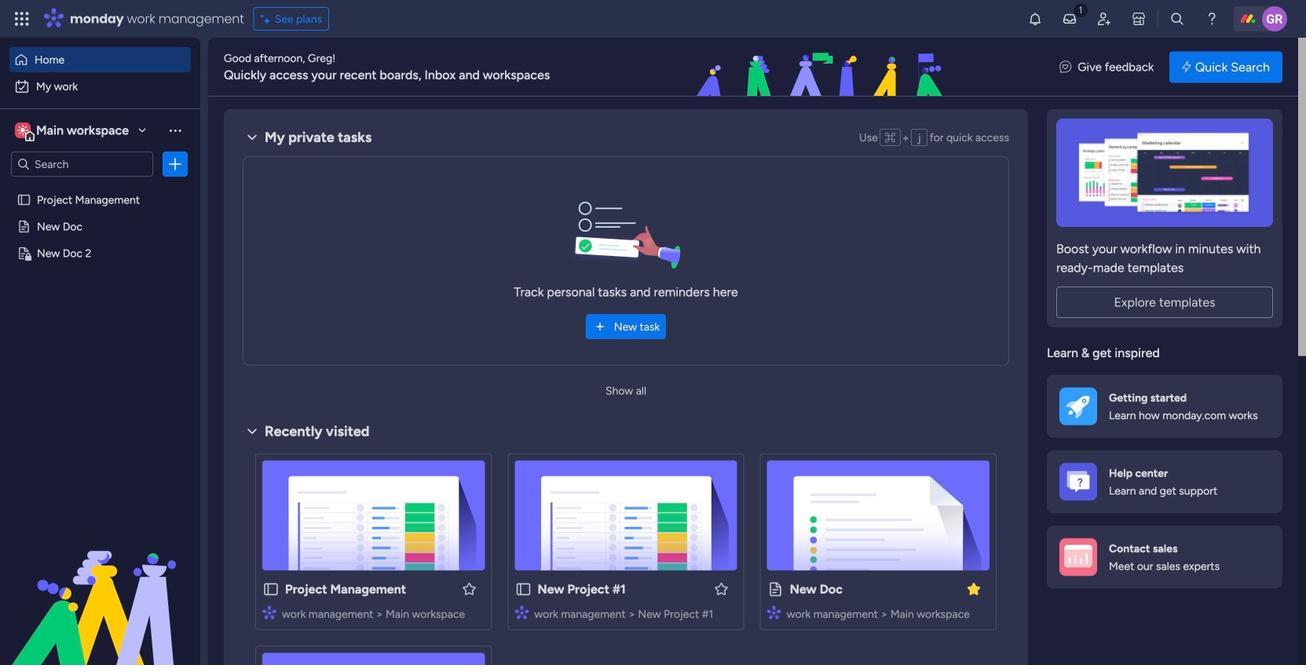 Task type: vqa. For each thing, say whether or not it's contained in the screenshot.
the middle option
yes



Task type: describe. For each thing, give the bounding box(es) containing it.
update feed image
[[1062, 11, 1078, 27]]

public board image
[[262, 581, 280, 598]]

2 workspace image from the left
[[17, 122, 28, 139]]

v2 bolt switch image
[[1182, 59, 1192, 76]]

close my private tasks image
[[243, 128, 262, 147]]

greg robinson image
[[1262, 6, 1287, 31]]

lottie animation image for rightmost lottie animation element
[[603, 38, 1044, 97]]

Search in workspace field
[[33, 155, 131, 173]]

notifications image
[[1027, 11, 1043, 27]]

0 vertical spatial option
[[9, 47, 191, 72]]

1 vertical spatial option
[[9, 74, 191, 99]]

monday marketplace image
[[1131, 11, 1147, 27]]

1 horizontal spatial lottie animation element
[[603, 38, 1044, 97]]

help image
[[1204, 11, 1220, 27]]

templates image image
[[1061, 119, 1269, 227]]

1 workspace image from the left
[[15, 122, 31, 139]]

quick search results list box
[[243, 441, 1009, 665]]

1 vertical spatial lottie animation element
[[0, 507, 200, 665]]

getting started element
[[1047, 375, 1283, 438]]



Task type: locate. For each thing, give the bounding box(es) containing it.
help center element
[[1047, 451, 1283, 513]]

1 horizontal spatial lottie animation image
[[603, 38, 1044, 97]]

select product image
[[14, 11, 30, 27]]

workspace options image
[[167, 122, 183, 138]]

2 vertical spatial option
[[0, 186, 200, 189]]

1 vertical spatial lottie animation image
[[0, 507, 200, 665]]

0 vertical spatial lottie animation image
[[603, 38, 1044, 97]]

0 vertical spatial lottie animation element
[[603, 38, 1044, 97]]

workspace image
[[15, 122, 31, 139], [17, 122, 28, 139]]

list box
[[0, 183, 200, 479]]

search everything image
[[1170, 11, 1185, 27]]

lottie animation image for lottie animation element to the bottom
[[0, 507, 200, 665]]

contact sales element
[[1047, 526, 1283, 589]]

private board image
[[16, 246, 31, 261]]

add to favorites image
[[461, 581, 477, 597]]

close recently visited image
[[243, 422, 262, 441]]

0 horizontal spatial lottie animation image
[[0, 507, 200, 665]]

remove from favorites image
[[966, 581, 982, 597]]

public board image
[[16, 192, 31, 207], [16, 219, 31, 234], [515, 581, 532, 598], [767, 581, 784, 598]]

lottie animation image
[[603, 38, 1044, 97], [0, 507, 200, 665]]

option
[[9, 47, 191, 72], [9, 74, 191, 99], [0, 186, 200, 189]]

options image
[[167, 156, 183, 172]]

v2 user feedback image
[[1060, 58, 1072, 76]]

see plans image
[[261, 10, 275, 28]]

lottie animation element
[[603, 38, 1044, 97], [0, 507, 200, 665]]

workspace selection element
[[15, 121, 131, 141]]

add to favorites image
[[714, 581, 730, 597]]

0 horizontal spatial lottie animation element
[[0, 507, 200, 665]]

invite members image
[[1097, 11, 1112, 27]]

1 image
[[1074, 1, 1088, 18]]



